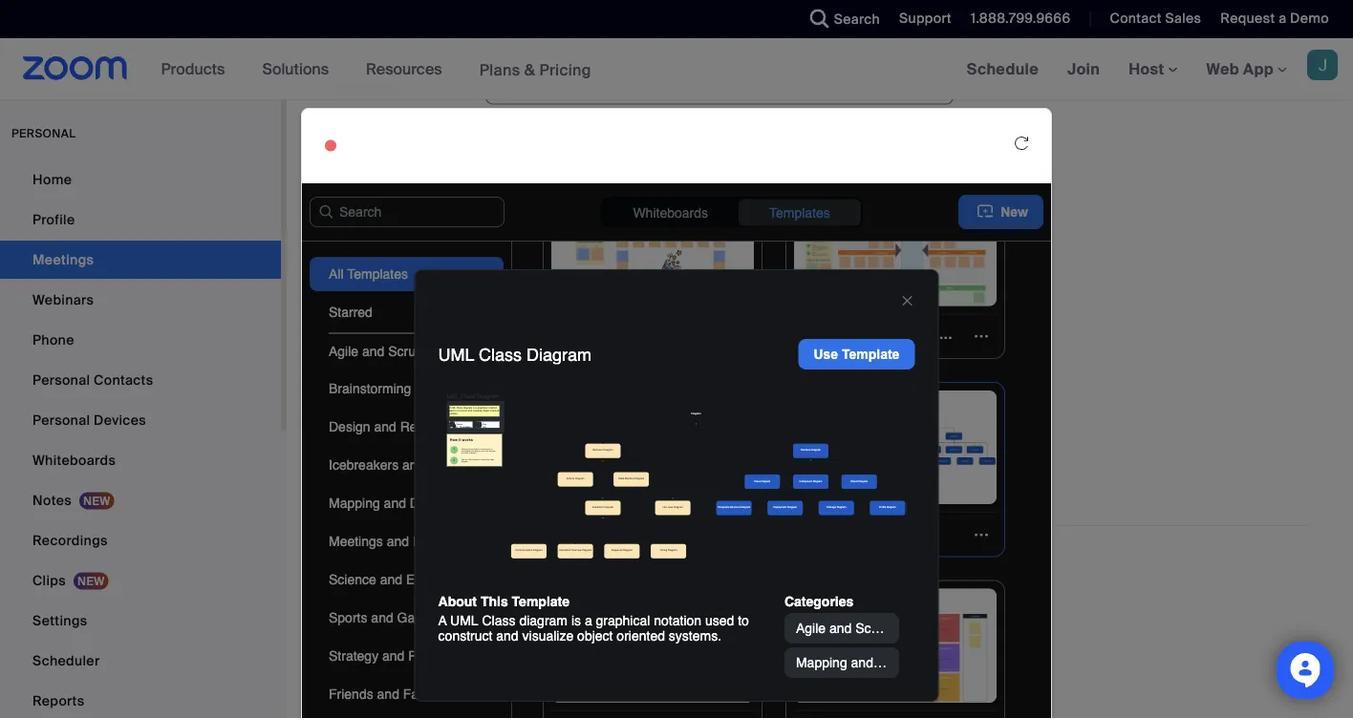 Task type: vqa. For each thing, say whether or not it's contained in the screenshot.
right icon
no



Task type: describe. For each thing, give the bounding box(es) containing it.
link
[[709, 408, 731, 425]]

product information navigation
[[147, 38, 606, 101]]

generate
[[508, 215, 569, 233]]

scheduler
[[32, 652, 100, 670]]

passcode
[[752, 408, 816, 425]]

personal for personal contacts
[[32, 371, 90, 389]]

recordings link
[[0, 522, 281, 560]]

home
[[32, 171, 72, 188]]

personal meeting id 283 589 0192
[[713, 215, 938, 233]]

scheduler link
[[0, 642, 281, 680]]

reports
[[32, 692, 84, 710]]

before
[[606, 166, 649, 183]]

support
[[899, 10, 952, 27]]

devices
[[94, 411, 146, 429]]

personal for personal meeting id 283 589 0192
[[713, 215, 770, 233]]

have for the
[[611, 408, 642, 425]]

whiteboard
[[333, 324, 408, 342]]

only for only users who have the invite link or passcode can join the meeting
[[508, 408, 538, 425]]

meeting up template
[[333, 215, 386, 233]]

profile link
[[0, 201, 281, 239]]

meeting id
[[333, 215, 404, 233]]

added attendees will have access to the meeting group chat before and after the meeting.
[[527, 146, 848, 183]]

zoom logo image
[[23, 56, 128, 80]]

recurring meeting
[[508, 28, 630, 45]]

phone
[[32, 331, 74, 349]]

clips link
[[0, 562, 281, 600]]

invite
[[670, 408, 705, 425]]

only users who have the invite link or passcode can join the meeting
[[508, 408, 952, 425]]

589
[[877, 215, 903, 233]]

meeting inside the 'added attendees will have access to the meeting group chat before and after the meeting.'
[[794, 146, 848, 163]]

phone link
[[0, 321, 281, 359]]

generate automatically
[[508, 215, 661, 233]]

request a demo
[[1221, 10, 1329, 27]]

meetings navigation
[[952, 38, 1353, 101]]

plans & pricing
[[479, 59, 591, 80]]

and
[[652, 166, 677, 183]]

admitted
[[581, 468, 639, 485]]

request
[[1221, 10, 1275, 27]]

security
[[333, 378, 386, 396]]

profile
[[32, 211, 75, 228]]

host option group
[[615, 557, 724, 588]]

host
[[485, 563, 516, 581]]

personal contacts link
[[0, 361, 281, 399]]

waiting room
[[508, 440, 599, 458]]

283
[[848, 215, 874, 233]]

0 vertical spatial join
[[847, 408, 870, 425]]

notes
[[32, 492, 72, 509]]

save
[[348, 671, 380, 689]]

schedule link
[[952, 38, 1053, 99]]

reports link
[[0, 682, 281, 719]]

participant
[[485, 593, 556, 611]]

1.888.799.9666 button up schedule link
[[971, 10, 1071, 27]]

personal for personal devices
[[32, 411, 90, 429]]

or
[[735, 408, 748, 425]]

participant option group
[[615, 588, 724, 618]]

personal contacts
[[32, 371, 153, 389]]

whiteboards link
[[0, 441, 281, 480]]

refresh image
[[1015, 136, 1028, 150]]

added
[[527, 146, 570, 163]]

users for admitted
[[541, 468, 577, 485]]

recurring
[[508, 28, 572, 45]]

personal
[[11, 126, 76, 141]]

video
[[333, 564, 370, 581]]

group
[[527, 166, 568, 183]]

schedule
[[967, 59, 1039, 79]]

0192
[[907, 215, 938, 233]]

on inside participant option group
[[638, 594, 655, 612]]

cancel
[[419, 671, 465, 689]]

plans
[[479, 59, 520, 80]]

1.888.799.9666
[[971, 10, 1071, 27]]

who
[[581, 408, 607, 425]]



Task type: locate. For each thing, give the bounding box(es) containing it.
only
[[508, 408, 538, 425], [508, 468, 538, 485]]

contact sales link
[[1096, 0, 1206, 38], [1110, 10, 1201, 27]]

contact sales link up join
[[1096, 0, 1206, 38]]

webinars link
[[0, 281, 281, 319]]

2 vertical spatial meeting
[[798, 468, 851, 485]]

personal devices
[[32, 411, 146, 429]]

sales
[[1165, 10, 1201, 27]]

1 horizontal spatial have
[[668, 146, 699, 163]]

cancel button
[[403, 665, 481, 696]]

users
[[541, 408, 577, 425], [541, 468, 577, 485]]

1 vertical spatial only
[[508, 468, 538, 485]]

host
[[686, 468, 715, 485]]

join right passcode
[[847, 408, 870, 425]]

0 horizontal spatial meeting
[[576, 28, 630, 45]]

can
[[819, 408, 843, 425], [718, 468, 742, 485]]

2 id from the left
[[830, 215, 845, 233]]

banner
[[0, 38, 1353, 101]]

personal menu menu
[[0, 161, 281, 719]]

2 vertical spatial personal
[[32, 411, 90, 429]]

1 vertical spatial personal
[[32, 371, 90, 389]]

0 vertical spatial can
[[819, 408, 843, 425]]

on inside host option group
[[638, 564, 655, 581]]

only for only users admitted by the host can join the meeting
[[508, 468, 538, 485]]

0 horizontal spatial have
[[611, 408, 642, 425]]

1 on from the top
[[638, 564, 655, 581]]

1 vertical spatial on
[[638, 594, 655, 612]]

have right "who"
[[611, 408, 642, 425]]

2 on from the top
[[638, 594, 655, 612]]

banner containing schedule
[[0, 38, 1353, 101]]

&
[[524, 59, 535, 80]]

have for access
[[668, 146, 699, 163]]

1 horizontal spatial meeting
[[798, 468, 851, 485]]

settings
[[32, 612, 87, 630]]

id inside option group
[[830, 215, 845, 233]]

can right host
[[718, 468, 742, 485]]

1.888.799.9666 button up schedule
[[956, 0, 1075, 38]]

a
[[1279, 10, 1287, 27]]

have up after
[[668, 146, 699, 163]]

0 vertical spatial on
[[638, 564, 655, 581]]

join
[[847, 408, 870, 425], [746, 468, 769, 485]]

1 horizontal spatial can
[[819, 408, 843, 425]]

have inside the 'added attendees will have access to the meeting group chat before and after the meeting.'
[[668, 146, 699, 163]]

meeting down meeting.
[[773, 215, 827, 233]]

1 horizontal spatial id
[[830, 215, 845, 233]]

personal down meeting.
[[713, 215, 770, 233]]

notes link
[[0, 482, 281, 520]]

pricing
[[539, 59, 591, 80]]

1 id from the left
[[390, 215, 404, 233]]

1 vertical spatial have
[[611, 408, 642, 425]]

users for who
[[541, 408, 577, 425]]

have
[[668, 146, 699, 163], [611, 408, 642, 425]]

the
[[769, 146, 790, 163], [714, 166, 735, 183], [645, 408, 667, 425], [874, 408, 895, 425], [661, 468, 683, 485], [773, 468, 794, 485]]

only down "waiting"
[[508, 468, 538, 485]]

attendees
[[333, 80, 400, 98]]

meeting inside option group
[[773, 215, 827, 233]]

2 users from the top
[[541, 468, 577, 485]]

1 horizontal spatial join
[[847, 408, 870, 425]]

2 only from the top
[[508, 468, 538, 485]]

plans & pricing link
[[479, 59, 591, 80], [479, 59, 591, 80]]

0 vertical spatial only
[[508, 408, 538, 425]]

personal inside "personal contacts" link
[[32, 371, 90, 389]]

personal up the whiteboards
[[32, 411, 90, 429]]

1 only from the top
[[508, 408, 538, 425]]

id left the 283
[[830, 215, 845, 233]]

to
[[753, 146, 766, 163]]

by
[[643, 468, 658, 485]]

1 vertical spatial users
[[541, 468, 577, 485]]

options
[[333, 646, 384, 663]]

id
[[390, 215, 404, 233], [830, 215, 845, 233]]

save button
[[333, 665, 395, 696]]

request a demo link
[[1206, 0, 1353, 38], [1221, 10, 1329, 27]]

settings link
[[0, 602, 281, 640]]

template
[[333, 269, 393, 287]]

0 horizontal spatial can
[[718, 468, 742, 485]]

personal inside meeting id option group
[[713, 215, 770, 233]]

waiting
[[508, 440, 557, 458]]

1 vertical spatial can
[[718, 468, 742, 485]]

room
[[561, 440, 599, 458]]

join right host
[[746, 468, 769, 485]]

demo
[[1290, 10, 1329, 27]]

can right passcode
[[819, 408, 843, 425]]

contacts
[[94, 371, 153, 389]]

meeting id option group
[[485, 209, 1307, 239]]

meeting.
[[739, 166, 797, 183]]

0 vertical spatial meeting
[[576, 28, 630, 45]]

1 users from the top
[[541, 408, 577, 425]]

meeting up meeting.
[[794, 146, 848, 163]]

0 horizontal spatial id
[[390, 215, 404, 233]]

only up "waiting"
[[508, 408, 538, 425]]

access
[[702, 146, 749, 163]]

contact sales link up meetings navigation
[[1110, 10, 1201, 27]]

clips
[[32, 572, 66, 590]]

webinars
[[32, 291, 94, 309]]

on down host option group
[[638, 594, 655, 612]]

0 horizontal spatial join
[[746, 468, 769, 485]]

will
[[644, 146, 664, 163]]

contact
[[1110, 10, 1162, 27]]

1 vertical spatial meeting
[[899, 408, 952, 425]]

have inside the security group
[[611, 408, 642, 425]]

users down waiting room
[[541, 468, 577, 485]]

meeting
[[794, 146, 848, 163], [333, 215, 386, 233], [773, 215, 827, 233]]

attendees
[[574, 146, 640, 163]]

1 vertical spatial join
[[746, 468, 769, 485]]

chat
[[572, 166, 602, 183]]

0 vertical spatial personal
[[713, 215, 770, 233]]

0 vertical spatial have
[[668, 146, 699, 163]]

personal devices link
[[0, 401, 281, 440]]

off
[[706, 594, 724, 612]]

whiteboards
[[32, 452, 116, 469]]

personal inside personal devices link
[[32, 411, 90, 429]]

personal down phone
[[32, 371, 90, 389]]

only users admitted by the host can join the meeting
[[508, 468, 851, 485]]

home link
[[0, 161, 281, 199]]

join link
[[1053, 38, 1114, 99]]

after
[[680, 166, 711, 183]]

recordings
[[32, 532, 108, 549]]

on up participant option group
[[638, 564, 655, 581]]

security group
[[485, 372, 1307, 487]]

automatically
[[573, 215, 661, 233]]

on
[[638, 564, 655, 581], [638, 594, 655, 612]]

2 horizontal spatial meeting
[[899, 408, 952, 425]]

personal
[[713, 215, 770, 233], [32, 371, 90, 389], [32, 411, 90, 429]]

id up template
[[390, 215, 404, 233]]

join
[[1067, 59, 1100, 79]]

users up waiting room
[[541, 408, 577, 425]]

0 vertical spatial users
[[541, 408, 577, 425]]

1.888.799.9666 button
[[956, 0, 1075, 38], [971, 10, 1071, 27]]

contact sales
[[1110, 10, 1201, 27]]



